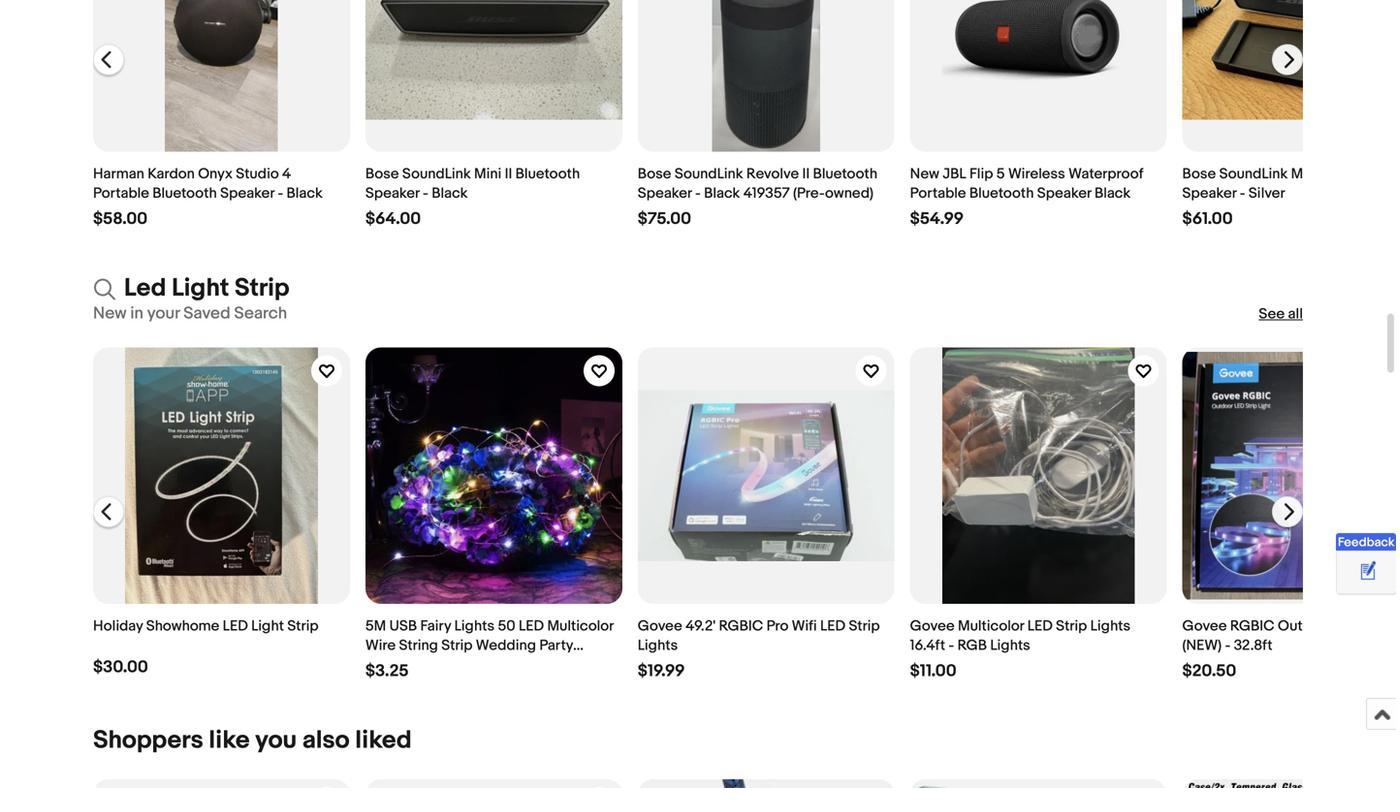 Task type: locate. For each thing, give the bounding box(es) containing it.
lights inside 5m usb fairy lights 50 led multicolor wire string strip wedding party garland
[[455, 618, 495, 636]]

0 horizontal spatial mini
[[474, 165, 502, 183]]

0 horizontal spatial ii
[[505, 165, 513, 183]]

pro
[[767, 618, 789, 636]]

usb
[[390, 618, 417, 636]]

govee inside govee multicolor led strip lights 16.4ft - rgb lights $11.00
[[911, 618, 955, 636]]

1 horizontal spatial new
[[911, 165, 940, 183]]

rgbic left outdoor
[[1231, 618, 1275, 636]]

$11.00
[[911, 662, 957, 682]]

1 black from the left
[[287, 185, 323, 202]]

1 soundlink from the left
[[403, 165, 471, 183]]

portable down jbl
[[911, 185, 967, 202]]

speaker down wireless
[[1038, 185, 1092, 202]]

light
[[172, 274, 229, 304], [251, 618, 284, 636]]

0 horizontal spatial light
[[172, 274, 229, 304]]

govee up $20.50 text field
[[1183, 618, 1228, 636]]

3 led from the left
[[821, 618, 846, 636]]

1 horizontal spatial multicolor
[[958, 618, 1025, 636]]

3 govee from the left
[[1183, 618, 1228, 636]]

$58.00
[[93, 209, 148, 229]]

holiday showhome  led light strip
[[93, 618, 319, 636]]

holiday
[[93, 618, 143, 636]]

showhome
[[146, 618, 220, 636]]

wifi
[[792, 618, 817, 636]]

new left jbl
[[911, 165, 940, 183]]

see
[[1260, 305, 1286, 323]]

soundlink
[[403, 165, 471, 183], [675, 165, 744, 183], [1220, 165, 1289, 183]]

1 speaker from the left
[[220, 185, 275, 202]]

0 horizontal spatial govee
[[638, 618, 683, 636]]

ii
[[505, 165, 513, 183], [803, 165, 810, 183]]

2 multicolor from the left
[[958, 618, 1025, 636]]

1 horizontal spatial govee
[[911, 618, 955, 636]]

$20.50
[[1183, 662, 1237, 682]]

2 govee from the left
[[911, 618, 955, 636]]

2 mini from the left
[[1292, 165, 1319, 183]]

2 speaker from the left
[[366, 185, 420, 202]]

wedding
[[476, 637, 536, 655]]

3 speaker from the left
[[638, 185, 692, 202]]

mini
[[474, 165, 502, 183], [1292, 165, 1319, 183]]

new jbl flip 5 wireless waterproof portable bluetooth speaker black $54.99
[[911, 165, 1144, 229]]

portable inside the new jbl flip 5 wireless waterproof portable bluetooth speaker black $54.99
[[911, 185, 967, 202]]

see all
[[1260, 305, 1304, 323]]

new inside the new jbl flip 5 wireless waterproof portable bluetooth speaker black $54.99
[[911, 165, 940, 183]]

multicolor inside 5m usb fairy lights 50 led multicolor wire string strip wedding party garland
[[548, 618, 614, 636]]

led inside govee multicolor led strip lights 16.4ft - rgb lights $11.00
[[1028, 618, 1053, 636]]

harman
[[93, 165, 144, 183]]

0 horizontal spatial soundlink
[[403, 165, 471, 183]]

lights inside govee 49.2' rgbic pro wifi led strip lights $19.99
[[638, 637, 678, 655]]

multicolor up party
[[548, 618, 614, 636]]

2 led from the left
[[519, 618, 544, 636]]

govee inside govee rgbic outdoor led strip $20.50
[[1183, 618, 1228, 636]]

$54.99 text field
[[911, 209, 964, 229]]

govee 49.2' rgbic pro wifi led strip lights $19.99
[[638, 618, 880, 682]]

$20.50 text field
[[1183, 662, 1237, 682]]

1 horizontal spatial rgbic
[[1231, 618, 1275, 636]]

govee left 49.2'
[[638, 618, 683, 636]]

ii inside bose soundlink mini ii bluetooth speaker - black $64.00
[[505, 165, 513, 183]]

$3.25
[[366, 662, 409, 682]]

black inside harman kardon onyx studio 4 portable bluetooth speaker - black $58.00
[[287, 185, 323, 202]]

studio
[[236, 165, 279, 183]]

0 vertical spatial light
[[172, 274, 229, 304]]

soundlink for 419357
[[675, 165, 744, 183]]

govee
[[638, 618, 683, 636], [911, 618, 955, 636], [1183, 618, 1228, 636]]

mini for $61.00
[[1292, 165, 1319, 183]]

4 led from the left
[[1028, 618, 1053, 636]]

speaker up $61.00 text box
[[1183, 185, 1237, 202]]

soundlink inside bose soundlink mini ii bluetooth speaker - black $64.00
[[403, 165, 471, 183]]

harman kardon onyx studio 4 portable bluetooth speaker - black $58.00
[[93, 165, 323, 229]]

bose up $75.00
[[638, 165, 672, 183]]

bluetooth
[[516, 165, 580, 183], [813, 165, 878, 183], [1322, 165, 1387, 183], [153, 185, 217, 202], [970, 185, 1035, 202]]

-
[[278, 185, 283, 202], [423, 185, 429, 202], [695, 185, 701, 202], [1240, 185, 1246, 202], [949, 637, 955, 655]]

revolve
[[747, 165, 799, 183]]

1 rgbic from the left
[[719, 618, 764, 636]]

5
[[997, 165, 1006, 183]]

multicolor
[[548, 618, 614, 636], [958, 618, 1025, 636]]

saved
[[184, 304, 231, 324]]

1 portable from the left
[[93, 185, 149, 202]]

strip
[[235, 274, 290, 304], [287, 618, 319, 636], [849, 618, 880, 636], [1057, 618, 1088, 636], [1366, 618, 1397, 636], [442, 637, 473, 655]]

ii for 419357
[[803, 165, 810, 183]]

ii inside bose soundlink revolve ii bluetooth speaker - black 419357 (pre-owned) $75.00
[[803, 165, 810, 183]]

soundlink up $64.00 text field
[[403, 165, 471, 183]]

2 black from the left
[[432, 185, 468, 202]]

3 black from the left
[[704, 185, 741, 202]]

1 multicolor from the left
[[548, 618, 614, 636]]

bose up the $64.00
[[366, 165, 399, 183]]

$61.00 text field
[[1183, 209, 1234, 229]]

portable down harman
[[93, 185, 149, 202]]

onyx
[[198, 165, 233, 183]]

4 speaker from the left
[[1038, 185, 1092, 202]]

speaker up $75.00
[[638, 185, 692, 202]]

16.4ft
[[911, 637, 946, 655]]

portable
[[93, 185, 149, 202], [911, 185, 967, 202]]

bose inside "bose soundlink mini bluetooth speaker - silver $61.00"
[[1183, 165, 1217, 183]]

2 rgbic from the left
[[1231, 618, 1275, 636]]

govee rgbic outdoor led strip $20.50
[[1183, 618, 1397, 682]]

$75.00
[[638, 209, 692, 229]]

party
[[540, 637, 573, 655]]

1 mini from the left
[[474, 165, 502, 183]]

multicolor inside govee multicolor led strip lights 16.4ft - rgb lights $11.00
[[958, 618, 1025, 636]]

also
[[303, 726, 350, 756]]

$64.00 text field
[[366, 209, 421, 229]]

new for new in your saved search
[[93, 304, 127, 324]]

2 portable from the left
[[911, 185, 967, 202]]

$19.99 text field
[[638, 662, 685, 682]]

$30.00 text field
[[93, 658, 148, 678]]

new left in
[[93, 304, 127, 324]]

0 horizontal spatial multicolor
[[548, 618, 614, 636]]

5 led from the left
[[1337, 618, 1363, 636]]

led light strip
[[124, 274, 290, 304]]

bose inside bose soundlink revolve ii bluetooth speaker - black 419357 (pre-owned) $75.00
[[638, 165, 672, 183]]

1 horizontal spatial ii
[[803, 165, 810, 183]]

bose soundlink mini ii bluetooth speaker - black $64.00
[[366, 165, 580, 229]]

2 horizontal spatial bose
[[1183, 165, 1217, 183]]

speaker
[[220, 185, 275, 202], [366, 185, 420, 202], [638, 185, 692, 202], [1038, 185, 1092, 202], [1183, 185, 1237, 202]]

soundlink up $75.00
[[675, 165, 744, 183]]

3 bose from the left
[[1183, 165, 1217, 183]]

bluetooth inside bose soundlink mini ii bluetooth speaker - black $64.00
[[516, 165, 580, 183]]

multicolor up rgb
[[958, 618, 1025, 636]]

$30.00
[[93, 658, 148, 678]]

mini inside "bose soundlink mini bluetooth speaker - silver $61.00"
[[1292, 165, 1319, 183]]

1 horizontal spatial bose
[[638, 165, 672, 183]]

soundlink for $64.00
[[403, 165, 471, 183]]

- for $64.00
[[423, 185, 429, 202]]

new
[[911, 165, 940, 183], [93, 304, 127, 324]]

owned)
[[826, 185, 874, 202]]

search
[[234, 304, 287, 324]]

rgbic
[[719, 618, 764, 636], [1231, 618, 1275, 636]]

0 horizontal spatial new
[[93, 304, 127, 324]]

5 speaker from the left
[[1183, 185, 1237, 202]]

1 vertical spatial new
[[93, 304, 127, 324]]

1 horizontal spatial soundlink
[[675, 165, 744, 183]]

kardon
[[148, 165, 195, 183]]

black inside bose soundlink mini ii bluetooth speaker - black $64.00
[[432, 185, 468, 202]]

2 ii from the left
[[803, 165, 810, 183]]

mini inside bose soundlink mini ii bluetooth speaker - black $64.00
[[474, 165, 502, 183]]

led
[[223, 618, 248, 636], [519, 618, 544, 636], [821, 618, 846, 636], [1028, 618, 1053, 636], [1337, 618, 1363, 636]]

1 govee from the left
[[638, 618, 683, 636]]

govee up "16.4ft"
[[911, 618, 955, 636]]

0 horizontal spatial portable
[[93, 185, 149, 202]]

0 horizontal spatial rgbic
[[719, 618, 764, 636]]

1 ii from the left
[[505, 165, 513, 183]]

- inside harman kardon onyx studio 4 portable bluetooth speaker - black $58.00
[[278, 185, 283, 202]]

49.2'
[[686, 618, 716, 636]]

black
[[287, 185, 323, 202], [432, 185, 468, 202], [704, 185, 741, 202], [1095, 185, 1131, 202]]

speaker inside bose soundlink mini ii bluetooth speaker - black $64.00
[[366, 185, 420, 202]]

bose inside bose soundlink mini ii bluetooth speaker - black $64.00
[[366, 165, 399, 183]]

speaker inside harman kardon onyx studio 4 portable bluetooth speaker - black $58.00
[[220, 185, 275, 202]]

shoppers
[[93, 726, 203, 756]]

1 bose from the left
[[366, 165, 399, 183]]

$64.00
[[366, 209, 421, 229]]

- inside bose soundlink revolve ii bluetooth speaker - black 419357 (pre-owned) $75.00
[[695, 185, 701, 202]]

rgbic left "pro"
[[719, 618, 764, 636]]

1 horizontal spatial portable
[[911, 185, 967, 202]]

2 bose from the left
[[638, 165, 672, 183]]

1 vertical spatial light
[[251, 618, 284, 636]]

0 vertical spatial new
[[911, 165, 940, 183]]

bose
[[366, 165, 399, 183], [638, 165, 672, 183], [1183, 165, 1217, 183]]

419357
[[744, 185, 790, 202]]

2 horizontal spatial soundlink
[[1220, 165, 1289, 183]]

bose up $61.00 text box
[[1183, 165, 1217, 183]]

1 led from the left
[[223, 618, 248, 636]]

black inside bose soundlink revolve ii bluetooth speaker - black 419357 (pre-owned) $75.00
[[704, 185, 741, 202]]

2 soundlink from the left
[[675, 165, 744, 183]]

soundlink inside bose soundlink revolve ii bluetooth speaker - black 419357 (pre-owned) $75.00
[[675, 165, 744, 183]]

speaker up $64.00 text field
[[366, 185, 420, 202]]

- inside govee multicolor led strip lights 16.4ft - rgb lights $11.00
[[949, 637, 955, 655]]

0 horizontal spatial bose
[[366, 165, 399, 183]]

speaker down studio
[[220, 185, 275, 202]]

lights
[[455, 618, 495, 636], [1091, 618, 1131, 636], [638, 637, 678, 655], [991, 637, 1031, 655]]

- inside "bose soundlink mini bluetooth speaker - silver $61.00"
[[1240, 185, 1246, 202]]

2 horizontal spatial govee
[[1183, 618, 1228, 636]]

3 soundlink from the left
[[1220, 165, 1289, 183]]

all
[[1289, 305, 1304, 323]]

govee inside govee 49.2' rgbic pro wifi led strip lights $19.99
[[638, 618, 683, 636]]

1 horizontal spatial mini
[[1292, 165, 1319, 183]]

4 black from the left
[[1095, 185, 1131, 202]]

- inside bose soundlink mini ii bluetooth speaker - black $64.00
[[423, 185, 429, 202]]

soundlink up silver
[[1220, 165, 1289, 183]]



Task type: vqa. For each thing, say whether or not it's contained in the screenshot.
Bose SoundLink Mini II Bluetooth Speaker - Black $64.00
yes



Task type: describe. For each thing, give the bounding box(es) containing it.
ii for $64.00
[[505, 165, 513, 183]]

waterproof
[[1069, 165, 1144, 183]]

$61.00
[[1183, 209, 1234, 229]]

rgb
[[958, 637, 987, 655]]

bose for $61.00
[[1183, 165, 1217, 183]]

50
[[498, 618, 516, 636]]

5m usb fairy lights 50 led multicolor wire string strip wedding party garland
[[366, 618, 614, 674]]

- for $11.00
[[949, 637, 955, 655]]

led inside govee 49.2' rgbic pro wifi led strip lights $19.99
[[821, 618, 846, 636]]

new in your saved search element
[[93, 304, 287, 324]]

govee multicolor led strip lights 16.4ft - rgb lights $11.00
[[911, 618, 1131, 682]]

$11.00 text field
[[911, 662, 957, 682]]

mini for black
[[474, 165, 502, 183]]

strip inside govee rgbic outdoor led strip $20.50
[[1366, 618, 1397, 636]]

(pre-
[[794, 185, 826, 202]]

$75.00 text field
[[638, 209, 692, 229]]

soundlink inside "bose soundlink mini bluetooth speaker - silver $61.00"
[[1220, 165, 1289, 183]]

speaker inside the new jbl flip 5 wireless waterproof portable bluetooth speaker black $54.99
[[1038, 185, 1092, 202]]

see all link
[[1260, 304, 1304, 324]]

bose soundlink revolve ii bluetooth speaker - black 419357 (pre-owned) $75.00
[[638, 165, 878, 229]]

you
[[255, 726, 297, 756]]

1 horizontal spatial light
[[251, 618, 284, 636]]

- for $75.00
[[695, 185, 701, 202]]

bluetooth inside bose soundlink revolve ii bluetooth speaker - black 419357 (pre-owned) $75.00
[[813, 165, 878, 183]]

wireless
[[1009, 165, 1066, 183]]

$58.00 text field
[[93, 209, 148, 229]]

speaker inside "bose soundlink mini bluetooth speaker - silver $61.00"
[[1183, 185, 1237, 202]]

fairy
[[420, 618, 451, 636]]

new in your saved search
[[93, 304, 287, 324]]

wire
[[366, 637, 396, 655]]

led
[[124, 274, 166, 304]]

new for new jbl flip 5 wireless waterproof portable bluetooth speaker black $54.99
[[911, 165, 940, 183]]

bluetooth inside the new jbl flip 5 wireless waterproof portable bluetooth speaker black $54.99
[[970, 185, 1035, 202]]

$3.25 text field
[[366, 662, 409, 682]]

strip inside govee 49.2' rgbic pro wifi led strip lights $19.99
[[849, 618, 880, 636]]

outdoor
[[1279, 618, 1334, 636]]

in
[[130, 304, 144, 324]]

liked
[[355, 726, 412, 756]]

rgbic inside govee rgbic outdoor led strip $20.50
[[1231, 618, 1275, 636]]

bose for $75.00
[[638, 165, 672, 183]]

led light strip link
[[93, 274, 290, 304]]

bluetooth inside "bose soundlink mini bluetooth speaker - silver $61.00"
[[1322, 165, 1387, 183]]

string
[[399, 637, 438, 655]]

bose for $64.00
[[366, 165, 399, 183]]

speaker inside bose soundlink revolve ii bluetooth speaker - black 419357 (pre-owned) $75.00
[[638, 185, 692, 202]]

feedback
[[1339, 535, 1396, 551]]

govee for $19.99
[[638, 618, 683, 636]]

like
[[209, 726, 250, 756]]

4
[[282, 165, 291, 183]]

silver
[[1249, 185, 1286, 202]]

portable inside harman kardon onyx studio 4 portable bluetooth speaker - black $58.00
[[93, 185, 149, 202]]

5m
[[366, 618, 386, 636]]

strip inside govee multicolor led strip lights 16.4ft - rgb lights $11.00
[[1057, 618, 1088, 636]]

your
[[147, 304, 180, 324]]

led inside govee rgbic outdoor led strip $20.50
[[1337, 618, 1363, 636]]

govee for $20.50
[[1183, 618, 1228, 636]]

garland
[[366, 657, 418, 674]]

rgbic inside govee 49.2' rgbic pro wifi led strip lights $19.99
[[719, 618, 764, 636]]

$19.99
[[638, 662, 685, 682]]

led inside 5m usb fairy lights 50 led multicolor wire string strip wedding party garland
[[519, 618, 544, 636]]

govee for $11.00
[[911, 618, 955, 636]]

shoppers like you also liked
[[93, 726, 412, 756]]

black inside the new jbl flip 5 wireless waterproof portable bluetooth speaker black $54.99
[[1095, 185, 1131, 202]]

$54.99
[[911, 209, 964, 229]]

flip
[[970, 165, 994, 183]]

bose soundlink mini bluetooth speaker - silver $61.00
[[1183, 165, 1387, 229]]

strip inside 5m usb fairy lights 50 led multicolor wire string strip wedding party garland
[[442, 637, 473, 655]]

bluetooth inside harman kardon onyx studio 4 portable bluetooth speaker - black $58.00
[[153, 185, 217, 202]]

jbl
[[943, 165, 967, 183]]



